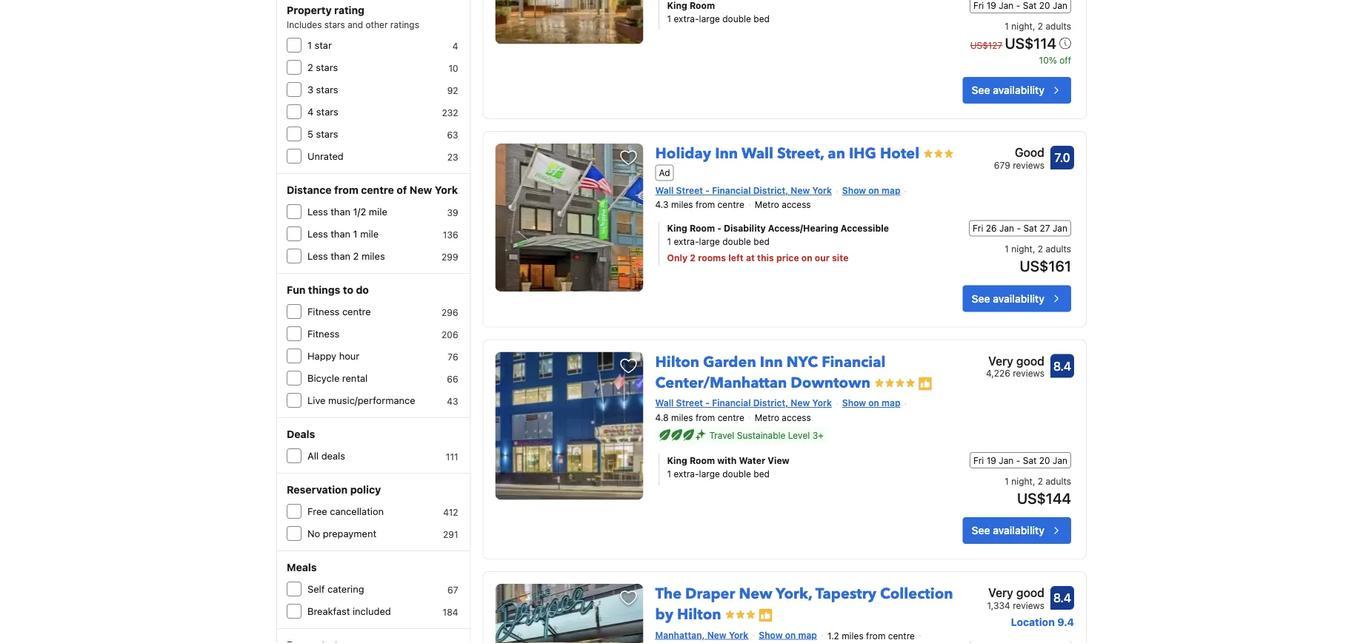 Task type: vqa. For each thing, say whether or not it's contained in the screenshot.
The Of in Los Angeles, United States of America Flights from San Francisco International Airport Dec 18 - Dec 25 · Round trip
no



Task type: describe. For each thing, give the bounding box(es) containing it.
hotel
[[880, 144, 920, 164]]

4 stars
[[308, 106, 338, 117]]

1/2
[[353, 206, 366, 218]]

184
[[443, 608, 458, 618]]

wall street - financial district, new york for garden
[[656, 398, 832, 409]]

0 vertical spatial wall
[[742, 144, 774, 164]]

9.4
[[1058, 617, 1075, 629]]

show for street,
[[842, 186, 866, 196]]

good
[[1015, 146, 1045, 160]]

new right manhattan,
[[708, 631, 727, 641]]

scored 8.4 element for very good 4,226 reviews
[[1051, 355, 1075, 378]]

than for 2
[[331, 251, 351, 262]]

stars inside property rating includes stars and other ratings
[[324, 19, 345, 30]]

sat for holiday inn wall street, an ihg hotel
[[1024, 224, 1038, 234]]

0 vertical spatial inn
[[715, 144, 738, 164]]

very good element for very good 1,334 reviews
[[987, 585, 1045, 603]]

breakfast included
[[308, 607, 391, 618]]

availability for hilton garden inn nyc financial center/manhattan downtown
[[993, 525, 1045, 537]]

8.4 for very good 1,334 reviews
[[1054, 592, 1072, 606]]

includes
[[287, 19, 322, 30]]

4 for 4
[[453, 41, 458, 51]]

extra- inside king room with water view 1 extra-large double bed
[[674, 469, 699, 480]]

new right of
[[410, 184, 432, 196]]

10
[[449, 63, 458, 73]]

the
[[656, 585, 682, 605]]

night for hilton garden inn nyc financial center/manhattan downtown
[[1012, 477, 1033, 487]]

of
[[397, 184, 407, 196]]

less for less than 1/2 mile
[[308, 206, 328, 218]]

miles for hilton
[[671, 413, 693, 423]]

63
[[447, 130, 458, 140]]

only
[[667, 253, 688, 264]]

26
[[986, 224, 997, 234]]

york,
[[776, 585, 812, 605]]

1 availability from the top
[[993, 84, 1045, 96]]

232
[[442, 107, 458, 118]]

76
[[448, 352, 458, 362]]

accessible
[[841, 224, 889, 234]]

stars for 3 stars
[[316, 84, 338, 95]]

296
[[442, 308, 458, 318]]

hilton inside the draper new york, tapestry collection by hilton
[[677, 605, 722, 626]]

3+
[[813, 431, 824, 441]]

location 9.4
[[1011, 617, 1075, 629]]

street,
[[777, 144, 824, 164]]

things
[[308, 284, 340, 296]]

large inside king room with water view 1 extra-large double bed
[[699, 469, 720, 480]]

off
[[1060, 55, 1072, 65]]

stars for 5 stars
[[316, 129, 338, 140]]

1 adults from the top
[[1046, 21, 1072, 31]]

us$161
[[1020, 258, 1072, 275]]

299
[[442, 252, 458, 262]]

2 inside 1 night , 2 adults us$144
[[1038, 477, 1043, 487]]

hilton inside hilton garden inn nyc financial center/manhattan downtown
[[656, 353, 700, 373]]

no prepayment
[[308, 529, 377, 540]]

- up 1 night , 2 adults
[[1017, 0, 1021, 10]]

on for tapestry
[[785, 631, 796, 641]]

than for 1
[[331, 229, 351, 240]]

do
[[356, 284, 369, 296]]

1.2
[[828, 632, 839, 642]]

king room - disability access/hearing accessible link
[[667, 222, 918, 235]]

centre for holiday
[[718, 200, 745, 210]]

center/manhattan
[[656, 373, 787, 394]]

holiday
[[656, 144, 712, 164]]

rating
[[334, 4, 365, 16]]

room for holiday
[[690, 224, 715, 234]]

see availability link for hilton garden inn nyc financial center/manhattan downtown
[[963, 518, 1072, 545]]

1 , from the top
[[1033, 21, 1036, 31]]

less than 2 miles
[[308, 251, 385, 262]]

4.8 miles from centre
[[656, 413, 745, 423]]

see for holiday inn wall street, an ihg hotel
[[972, 293, 990, 305]]

rooms
[[698, 253, 726, 264]]

adults for holiday inn wall street, an ihg hotel
[[1046, 244, 1072, 255]]

us$114
[[1005, 34, 1057, 52]]

less than 1/2 mile
[[308, 206, 387, 218]]

garden
[[703, 353, 756, 373]]

2 stars
[[308, 62, 338, 73]]

centre down do
[[342, 306, 371, 318]]

king for hilton
[[667, 456, 688, 466]]

by
[[656, 605, 674, 626]]

inn inside hilton garden inn nyc financial center/manhattan downtown
[[760, 353, 783, 373]]

metro for wall
[[755, 200, 780, 210]]

king inside king room 1 extra-large double bed
[[667, 0, 688, 10]]

district, for inn
[[753, 398, 789, 409]]

1 night , 2 adults us$144
[[1005, 477, 1072, 507]]

view
[[768, 456, 790, 466]]

4.3
[[656, 200, 669, 210]]

4,226
[[986, 369, 1011, 379]]

on inside "king room - disability access/hearing accessible 1 extra-large double bed only 2 rooms left at this price on our site"
[[802, 253, 813, 264]]

less for less than 2 miles
[[308, 251, 328, 262]]

holiday inn wall street, an ihg hotel
[[656, 144, 920, 164]]

scored 7.0 element
[[1051, 146, 1075, 170]]

67
[[448, 585, 458, 596]]

large inside "king room - disability access/hearing accessible 1 extra-large double bed only 2 rooms left at this price on our site"
[[699, 237, 720, 247]]

to
[[343, 284, 353, 296]]

double inside king room with water view 1 extra-large double bed
[[723, 469, 751, 480]]

stars for 2 stars
[[316, 62, 338, 73]]

43
[[447, 396, 458, 407]]

mile for less than 1 mile
[[360, 229, 379, 240]]

good for very good 1,334 reviews
[[1017, 587, 1045, 601]]

king for holiday
[[667, 224, 688, 234]]

see availability for holiday inn wall street, an ihg hotel
[[972, 293, 1045, 305]]

- up 1 night , 2 adults us$144
[[1017, 456, 1021, 466]]

show on map for an
[[842, 186, 901, 196]]

map for tapestry
[[799, 631, 817, 641]]

collection
[[880, 585, 953, 605]]

fun things to do
[[287, 284, 369, 296]]

financial inside hilton garden inn nyc financial center/manhattan downtown
[[822, 353, 886, 373]]

from up less than 1/2 mile
[[334, 184, 359, 196]]

sustainable
[[737, 431, 786, 441]]

206
[[442, 330, 458, 340]]

miles up do
[[362, 251, 385, 262]]

3 stars
[[308, 84, 338, 95]]

scored 8.4 element for very good 1,334 reviews
[[1051, 587, 1075, 611]]

level
[[788, 431, 810, 441]]

property
[[287, 4, 332, 16]]

very good 1,334 reviews
[[987, 587, 1045, 611]]

1 inside 1 night , 2 adults us$144
[[1005, 477, 1009, 487]]

king room 1 extra-large double bed
[[667, 0, 770, 24]]

happy
[[308, 351, 337, 362]]

hilton garden inn nyc financial center/manhattan downtown link
[[656, 347, 886, 394]]

66
[[447, 374, 458, 385]]

the draper new york, tapestry collection by hilton link
[[656, 579, 953, 626]]

map for an
[[882, 186, 901, 196]]

- up 4.3 miles from centre at the top of page
[[706, 186, 710, 196]]

fitness centre
[[308, 306, 371, 318]]

distance
[[287, 184, 332, 196]]

unrated
[[308, 151, 344, 162]]

wall for garden
[[656, 398, 674, 409]]

included
[[353, 607, 391, 618]]

less than 1 mile
[[308, 229, 379, 240]]

reservation policy
[[287, 484, 381, 497]]

access/hearing
[[768, 224, 839, 234]]

reviews for very good 4,226 reviews
[[1013, 369, 1045, 379]]

sat for hilton garden inn nyc financial center/manhattan downtown
[[1023, 456, 1037, 466]]

site
[[832, 253, 849, 264]]

hour
[[339, 351, 360, 362]]

1 inside king room with water view 1 extra-large double bed
[[667, 469, 671, 480]]

bed inside king room with water view 1 extra-large double bed
[[754, 469, 770, 480]]

street for holiday
[[676, 186, 703, 196]]

map for financial
[[882, 398, 901, 409]]

king room link
[[667, 0, 918, 12]]

centre for hilton
[[718, 413, 745, 423]]

mile for less than 1/2 mile
[[369, 206, 387, 218]]

reservation
[[287, 484, 348, 497]]

1 night , 2 adults
[[1005, 21, 1072, 31]]

york down 'draper'
[[729, 631, 749, 641]]

412
[[443, 508, 458, 518]]

20 for king room 1 extra-large double bed
[[1040, 0, 1050, 10]]

an
[[828, 144, 846, 164]]

double inside "king room - disability access/hearing accessible 1 extra-large double bed only 2 rooms left at this price on our site"
[[723, 237, 751, 247]]

from for hilton
[[696, 413, 715, 423]]



Task type: locate. For each thing, give the bounding box(es) containing it.
20 for king room with water view 1 extra-large double bed
[[1040, 456, 1050, 466]]

see availability link down 10%
[[963, 77, 1072, 104]]

1 vertical spatial map
[[882, 398, 901, 409]]

room
[[690, 0, 715, 10], [690, 224, 715, 234], [690, 456, 715, 466]]

2 inside "king room - disability access/hearing accessible 1 extra-large double bed only 2 rooms left at this price on our site"
[[690, 253, 696, 264]]

on
[[869, 186, 880, 196], [802, 253, 813, 264], [869, 398, 880, 409], [785, 631, 796, 641]]

wall street - financial district, new york for inn
[[656, 186, 832, 196]]

show on map for tapestry
[[759, 631, 817, 641]]

double
[[723, 13, 751, 24], [723, 237, 751, 247], [723, 469, 751, 480]]

show on map down the draper new york, tapestry collection by hilton
[[759, 631, 817, 641]]

1 vertical spatial 8.4
[[1054, 592, 1072, 606]]

1 metro from the top
[[755, 200, 780, 210]]

access for nyc
[[782, 413, 811, 423]]

2 bed from the top
[[754, 237, 770, 247]]

0 vertical spatial see availability link
[[963, 77, 1072, 104]]

2 district, from the top
[[753, 398, 789, 409]]

fun
[[287, 284, 306, 296]]

2 fri 19 jan - sat 20 jan from the top
[[974, 456, 1068, 466]]

1 inside "king room - disability access/hearing accessible 1 extra-large double bed only 2 rooms left at this price on our site"
[[667, 237, 671, 247]]

1 double from the top
[[723, 13, 751, 24]]

1 night from the top
[[1012, 21, 1033, 31]]

reviews inside very good 1,334 reviews
[[1013, 601, 1045, 611]]

2 inside 1 night , 2 adults us$161
[[1038, 244, 1043, 255]]

0 vertical spatial good
[[1017, 354, 1045, 368]]

sat up 1 night , 2 adults
[[1023, 0, 1037, 10]]

stars down star
[[316, 62, 338, 73]]

2 availability from the top
[[993, 293, 1045, 305]]

reviews inside very good 4,226 reviews
[[1013, 369, 1045, 379]]

york down downtown
[[813, 398, 832, 409]]

bed down king room link at the top
[[754, 13, 770, 24]]

1 bed from the top
[[754, 13, 770, 24]]

metro access for nyc
[[755, 413, 811, 423]]

large inside king room 1 extra-large double bed
[[699, 13, 720, 24]]

2
[[1038, 21, 1043, 31], [308, 62, 313, 73], [1038, 244, 1043, 255], [353, 251, 359, 262], [690, 253, 696, 264], [1038, 477, 1043, 487]]

2 vertical spatial large
[[699, 469, 720, 480]]

very good element for very good 4,226 reviews
[[986, 353, 1045, 370]]

0 vertical spatial street
[[676, 186, 703, 196]]

than for 1/2
[[331, 206, 351, 218]]

2 street from the top
[[676, 398, 703, 409]]

2 vertical spatial sat
[[1023, 456, 1037, 466]]

2 adults from the top
[[1046, 244, 1072, 255]]

1 vertical spatial very
[[989, 587, 1014, 601]]

1 metro access from the top
[[755, 200, 811, 210]]

1 19 from the top
[[987, 0, 997, 10]]

4 for 4 stars
[[308, 106, 314, 117]]

2 vertical spatial see availability link
[[963, 518, 1072, 545]]

king inside king room with water view 1 extra-large double bed
[[667, 456, 688, 466]]

less up less than 2 miles
[[308, 229, 328, 240]]

2 vertical spatial map
[[799, 631, 817, 641]]

3 less from the top
[[308, 251, 328, 262]]

3 see from the top
[[972, 525, 990, 537]]

scored 8.4 element
[[1051, 355, 1075, 378], [1051, 587, 1075, 611]]

financial up 4.3 miles from centre at the top of page
[[712, 186, 751, 196]]

1 vertical spatial metro
[[755, 413, 780, 423]]

night up the us$144 at right bottom
[[1012, 477, 1033, 487]]

this property is part of our preferred partner programme. it is committed to providing commendable service and good value. it will pay us a higher commission if you make a booking. image
[[918, 377, 933, 392], [918, 377, 933, 392], [759, 609, 773, 624], [759, 609, 773, 624]]

2 fitness from the top
[[308, 329, 340, 340]]

than up less than 2 miles
[[331, 229, 351, 240]]

financial down the center/manhattan
[[712, 398, 751, 409]]

1 vertical spatial district,
[[753, 398, 789, 409]]

2 vertical spatial adults
[[1046, 477, 1072, 487]]

tapestry
[[816, 585, 877, 605]]

1 access from the top
[[782, 200, 811, 210]]

2 20 from the top
[[1040, 456, 1050, 466]]

2 vertical spatial reviews
[[1013, 601, 1045, 611]]

see availability link down us$161
[[963, 286, 1072, 313]]

on down the draper new york, tapestry collection by hilton
[[785, 631, 796, 641]]

2 wall street - financial district, new york from the top
[[656, 398, 832, 409]]

downtown
[[791, 373, 871, 394]]

3 king from the top
[[667, 456, 688, 466]]

availability down 10%
[[993, 84, 1045, 96]]

good element
[[994, 144, 1045, 162]]

on for an
[[869, 186, 880, 196]]

679
[[994, 160, 1011, 170]]

all deals
[[308, 451, 345, 462]]

, for hilton garden inn nyc financial center/manhattan downtown
[[1033, 477, 1036, 487]]

3 adults from the top
[[1046, 477, 1072, 487]]

metro for inn
[[755, 413, 780, 423]]

centre left of
[[361, 184, 394, 196]]

2 up the 3
[[308, 62, 313, 73]]

location
[[1011, 617, 1055, 629]]

wall street - financial district, new york down the center/manhattan
[[656, 398, 832, 409]]

good 679 reviews
[[994, 146, 1045, 170]]

on down downtown
[[869, 398, 880, 409]]

adults inside 1 night , 2 adults us$144
[[1046, 477, 1072, 487]]

0 vertical spatial than
[[331, 206, 351, 218]]

hilton
[[656, 353, 700, 373], [677, 605, 722, 626]]

room inside "king room - disability access/hearing accessible 1 extra-large double bed only 2 rooms left at this price on our site"
[[690, 224, 715, 234]]

very
[[989, 354, 1014, 368], [989, 587, 1014, 601]]

1 vertical spatial street
[[676, 398, 703, 409]]

1 scored 8.4 element from the top
[[1051, 355, 1075, 378]]

wall street - financial district, new york
[[656, 186, 832, 196], [656, 398, 832, 409]]

wall left street,
[[742, 144, 774, 164]]

0 vertical spatial district,
[[753, 186, 789, 196]]

access
[[782, 200, 811, 210], [782, 413, 811, 423]]

good for very good 4,226 reviews
[[1017, 354, 1045, 368]]

free cancellation
[[308, 507, 384, 518]]

3 than from the top
[[331, 251, 351, 262]]

availability for holiday inn wall street, an ihg hotel
[[993, 293, 1045, 305]]

nyc
[[787, 353, 818, 373]]

self
[[308, 584, 325, 595]]

39
[[447, 207, 458, 218]]

street up 4.3 miles from centre at the top of page
[[676, 186, 703, 196]]

from right "4.3"
[[696, 200, 715, 210]]

extra-
[[674, 13, 699, 24], [674, 237, 699, 247], [674, 469, 699, 480]]

sat up 1 night , 2 adults us$144
[[1023, 456, 1037, 466]]

new inside the draper new york, tapestry collection by hilton
[[739, 585, 773, 605]]

2 large from the top
[[699, 237, 720, 247]]

room for hilton
[[690, 456, 715, 466]]

miles for the
[[842, 632, 864, 642]]

from up travel
[[696, 413, 715, 423]]

19 for king room 1 extra-large double bed
[[987, 0, 997, 10]]

room inside king room 1 extra-large double bed
[[690, 0, 715, 10]]

1 see from the top
[[972, 84, 990, 96]]

-
[[1017, 0, 1021, 10], [706, 186, 710, 196], [717, 224, 722, 234], [1017, 224, 1021, 234], [706, 398, 710, 409], [1017, 456, 1021, 466]]

1 vertical spatial fri
[[973, 224, 984, 234]]

1 vertical spatial financial
[[822, 353, 886, 373]]

1 horizontal spatial inn
[[760, 353, 783, 373]]

night inside 1 night , 2 adults us$161
[[1012, 244, 1033, 255]]

0 vertical spatial wall street - financial district, new york
[[656, 186, 832, 196]]

1 vertical spatial hilton
[[677, 605, 722, 626]]

district, down hilton garden inn nyc financial center/manhattan downtown
[[753, 398, 789, 409]]

0 vertical spatial room
[[690, 0, 715, 10]]

1 king from the top
[[667, 0, 688, 10]]

2 vertical spatial see
[[972, 525, 990, 537]]

bed inside "king room - disability access/hearing accessible 1 extra-large double bed only 2 rooms left at this price on our site"
[[754, 237, 770, 247]]

1 vertical spatial wall street - financial district, new york
[[656, 398, 832, 409]]

0 vertical spatial mile
[[369, 206, 387, 218]]

136
[[443, 230, 458, 240]]

111
[[446, 452, 458, 462]]

centre up disability
[[718, 200, 745, 210]]

reviews for very good 1,334 reviews
[[1013, 601, 1045, 611]]

1 vertical spatial show
[[842, 398, 866, 409]]

2 vertical spatial wall
[[656, 398, 674, 409]]

3 , from the top
[[1033, 477, 1036, 487]]

holiday inn wall street, an ihg hotel image
[[495, 144, 644, 292]]

2 8.4 from the top
[[1054, 592, 1072, 606]]

2 extra- from the top
[[674, 237, 699, 247]]

3
[[308, 84, 314, 95]]

5 stars
[[308, 129, 338, 140]]

2 night from the top
[[1012, 244, 1033, 255]]

0 vertical spatial fri
[[974, 0, 984, 10]]

1 vertical spatial fitness
[[308, 329, 340, 340]]

0 vertical spatial night
[[1012, 21, 1033, 31]]

1 extra- from the top
[[674, 13, 699, 24]]

1 than from the top
[[331, 206, 351, 218]]

3 reviews from the top
[[1013, 601, 1045, 611]]

2 , from the top
[[1033, 244, 1036, 255]]

2 19 from the top
[[987, 456, 997, 466]]

7.0
[[1055, 151, 1071, 165]]

access up the level
[[782, 413, 811, 423]]

2 room from the top
[[690, 224, 715, 234]]

from right 1.2
[[866, 632, 886, 642]]

1 vertical spatial 20
[[1040, 456, 1050, 466]]

centre for the
[[888, 632, 915, 642]]

0 vertical spatial show
[[842, 186, 866, 196]]

show on map for financial
[[842, 398, 901, 409]]

reviews right the 4,226
[[1013, 369, 1045, 379]]

financial for nyc
[[712, 398, 751, 409]]

show down the draper new york, tapestry collection by hilton
[[759, 631, 783, 641]]

availability
[[993, 84, 1045, 96], [993, 293, 1045, 305], [993, 525, 1045, 537]]

from for holiday
[[696, 200, 715, 210]]

star
[[315, 40, 332, 51]]

1,334
[[987, 601, 1011, 611]]

mile right 1/2
[[369, 206, 387, 218]]

holiday inn wall street, an ihg hotel link
[[656, 138, 920, 164]]

1 vertical spatial large
[[699, 237, 720, 247]]

fri 19 jan - sat 20 jan for king room 1 extra-large double bed
[[974, 0, 1068, 10]]

1 street from the top
[[676, 186, 703, 196]]

0 vertical spatial metro
[[755, 200, 780, 210]]

4 down the 3
[[308, 106, 314, 117]]

with
[[717, 456, 737, 466]]

2 double from the top
[[723, 237, 751, 247]]

mile
[[369, 206, 387, 218], [360, 229, 379, 240]]

2 good from the top
[[1017, 587, 1045, 601]]

extra- inside king room 1 extra-large double bed
[[674, 13, 699, 24]]

manhattan,
[[656, 631, 705, 641]]

adults for hilton garden inn nyc financial center/manhattan downtown
[[1046, 477, 1072, 487]]

1 large from the top
[[699, 13, 720, 24]]

night down fri 26 jan - sat 27 jan
[[1012, 244, 1033, 255]]

1 vertical spatial extra-
[[674, 237, 699, 247]]

10%
[[1039, 55, 1057, 65]]

291
[[443, 530, 458, 540]]

1 vertical spatial king
[[667, 224, 688, 234]]

night for holiday inn wall street, an ihg hotel
[[1012, 244, 1033, 255]]

0 vertical spatial hilton
[[656, 353, 700, 373]]

less for less than 1 mile
[[308, 229, 328, 240]]

0 vertical spatial map
[[882, 186, 901, 196]]

3 bed from the top
[[754, 469, 770, 480]]

king room with water view 1 extra-large double bed
[[667, 456, 790, 480]]

metro up disability
[[755, 200, 780, 210]]

19
[[987, 0, 997, 10], [987, 456, 997, 466]]

distance from centre of new york
[[287, 184, 458, 196]]

show on map
[[842, 186, 901, 196], [842, 398, 901, 409], [759, 631, 817, 641]]

king room with water view link
[[667, 454, 918, 468]]

1.2 miles from centre
[[828, 632, 915, 642]]

see availability down the us$144 at right bottom
[[972, 525, 1045, 537]]

2 vertical spatial show
[[759, 631, 783, 641]]

reviews down good
[[1013, 160, 1045, 170]]

1 vertical spatial less
[[308, 229, 328, 240]]

1 vertical spatial night
[[1012, 244, 1033, 255]]

live music/performance
[[308, 395, 415, 406]]

metro access
[[755, 200, 811, 210], [755, 413, 811, 423]]

miles right 1.2
[[842, 632, 864, 642]]

mile down 1/2
[[360, 229, 379, 240]]

double down disability
[[723, 237, 751, 247]]

0 vertical spatial sat
[[1023, 0, 1037, 10]]

hilton garden inn nyc financial center/manhattan downtown
[[656, 353, 886, 394]]

ad
[[659, 168, 670, 178]]

fri 19 jan - sat 20 jan for king room with water view 1 extra-large double bed
[[974, 456, 1068, 466]]

free
[[308, 507, 327, 518]]

2 access from the top
[[782, 413, 811, 423]]

left
[[729, 253, 744, 264]]

1 vertical spatial see availability link
[[963, 286, 1072, 313]]

wall up "4.3"
[[656, 186, 674, 196]]

2 vertical spatial fri
[[974, 456, 984, 466]]

- left disability
[[717, 224, 722, 234]]

adults up the us$144 at right bottom
[[1046, 477, 1072, 487]]

good
[[1017, 354, 1045, 368], [1017, 587, 1045, 601]]

very inside very good 1,334 reviews
[[989, 587, 1014, 601]]

2 vertical spatial extra-
[[674, 469, 699, 480]]

0 vertical spatial adults
[[1046, 21, 1072, 31]]

1 room from the top
[[690, 0, 715, 10]]

good inside very good 4,226 reviews
[[1017, 354, 1045, 368]]

0 vertical spatial access
[[782, 200, 811, 210]]

reviews up location
[[1013, 601, 1045, 611]]

0 vertical spatial 19
[[987, 0, 997, 10]]

0 vertical spatial financial
[[712, 186, 751, 196]]

1 fri 19 jan - sat 20 jan from the top
[[974, 0, 1068, 10]]

3 see availability from the top
[[972, 525, 1045, 537]]

2 see availability from the top
[[972, 293, 1045, 305]]

adults up us$161
[[1046, 244, 1072, 255]]

1 vertical spatial sat
[[1024, 224, 1038, 234]]

2 see availability link from the top
[[963, 286, 1072, 313]]

1 inside king room 1 extra-large double bed
[[667, 13, 671, 24]]

20 up 1 night , 2 adults us$144
[[1040, 456, 1050, 466]]

0 vertical spatial very good element
[[986, 353, 1045, 370]]

, up us$114
[[1033, 21, 1036, 31]]

see availability link
[[963, 77, 1072, 104], [963, 286, 1072, 313], [963, 518, 1072, 545]]

1 vertical spatial double
[[723, 237, 751, 247]]

inn left nyc
[[760, 353, 783, 373]]

1 good from the top
[[1017, 354, 1045, 368]]

good inside very good 1,334 reviews
[[1017, 587, 1045, 601]]

sat left 27
[[1024, 224, 1038, 234]]

2 scored 8.4 element from the top
[[1051, 587, 1075, 611]]

0 vertical spatial large
[[699, 13, 720, 24]]

bicycle
[[308, 373, 340, 384]]

hilton up the center/manhattan
[[656, 353, 700, 373]]

- inside "king room - disability access/hearing accessible 1 extra-large double bed only 2 rooms left at this price on our site"
[[717, 224, 722, 234]]

2 metro access from the top
[[755, 413, 811, 423]]

1 vertical spatial reviews
[[1013, 369, 1045, 379]]

1 vertical spatial adults
[[1046, 244, 1072, 255]]

on for financial
[[869, 398, 880, 409]]

2 vertical spatial availability
[[993, 525, 1045, 537]]

0 vertical spatial less
[[308, 206, 328, 218]]

king inside "king room - disability access/hearing accessible 1 extra-large double bed only 2 rooms left at this price on our site"
[[667, 224, 688, 234]]

4
[[453, 41, 458, 51], [308, 106, 314, 117]]

8.4 right very good 4,226 reviews
[[1054, 360, 1072, 374]]

hilton garden inn nyc financial center/manhattan downtown image
[[495, 353, 644, 501]]

financial up downtown
[[822, 353, 886, 373]]

very inside very good 4,226 reviews
[[989, 354, 1014, 368]]

less
[[308, 206, 328, 218], [308, 229, 328, 240], [308, 251, 328, 262]]

metro access up the "king room - disability access/hearing accessible" link
[[755, 200, 811, 210]]

fitness for fitness centre
[[308, 306, 340, 318]]

financial for street,
[[712, 186, 751, 196]]

inn right holiday
[[715, 144, 738, 164]]

1 vertical spatial 19
[[987, 456, 997, 466]]

fri 19 jan - sat 20 jan up 1 night , 2 adults
[[974, 0, 1068, 10]]

3 extra- from the top
[[674, 469, 699, 480]]

very up the 4,226
[[989, 354, 1014, 368]]

hilton up manhattan, new york
[[677, 605, 722, 626]]

1 8.4 from the top
[[1054, 360, 1072, 374]]

2 metro from the top
[[755, 413, 780, 423]]

2 vertical spatial double
[[723, 469, 751, 480]]

0 vertical spatial scored 8.4 element
[[1051, 355, 1075, 378]]

0 vertical spatial fitness
[[308, 306, 340, 318]]

show for york,
[[759, 631, 783, 641]]

fri
[[974, 0, 984, 10], [973, 224, 984, 234], [974, 456, 984, 466]]

0 vertical spatial king
[[667, 0, 688, 10]]

3 see availability link from the top
[[963, 518, 1072, 545]]

show down ihg
[[842, 186, 866, 196]]

2 right only
[[690, 253, 696, 264]]

the draper new york, tapestry collection by hilton
[[656, 585, 953, 626]]

1 inside 1 night , 2 adults us$161
[[1005, 244, 1009, 255]]

1 district, from the top
[[753, 186, 789, 196]]

20 up 1 night , 2 adults
[[1040, 0, 1050, 10]]

adults up us$114
[[1046, 21, 1072, 31]]

0 vertical spatial extra-
[[674, 13, 699, 24]]

metro
[[755, 200, 780, 210], [755, 413, 780, 423]]

all
[[308, 451, 319, 462]]

1 vertical spatial scored 8.4 element
[[1051, 587, 1075, 611]]

2 vertical spatial financial
[[712, 398, 751, 409]]

, up us$161
[[1033, 244, 1036, 255]]

room inside king room with water view 1 extra-large double bed
[[690, 456, 715, 466]]

0 vertical spatial see
[[972, 84, 990, 96]]

2 down the less than 1 mile
[[353, 251, 359, 262]]

1 vertical spatial very good element
[[987, 585, 1045, 603]]

4 up 10
[[453, 41, 458, 51]]

10% off
[[1039, 55, 1072, 65]]

on down ihg
[[869, 186, 880, 196]]

1 very from the top
[[989, 354, 1014, 368]]

2 vertical spatial night
[[1012, 477, 1033, 487]]

2 see from the top
[[972, 293, 990, 305]]

rental
[[342, 373, 368, 384]]

see availability link for holiday inn wall street, an ihg hotel
[[963, 286, 1072, 313]]

0 vertical spatial reviews
[[1013, 160, 1045, 170]]

3 night from the top
[[1012, 477, 1033, 487]]

travel
[[710, 431, 735, 441]]

show on map down ihg
[[842, 186, 901, 196]]

0 vertical spatial show on map
[[842, 186, 901, 196]]

district, for wall
[[753, 186, 789, 196]]

availability down the us$144 at right bottom
[[993, 525, 1045, 537]]

2 up us$114
[[1038, 21, 1043, 31]]

3 room from the top
[[690, 456, 715, 466]]

stars down rating
[[324, 19, 345, 30]]

york down an
[[813, 186, 832, 196]]

availability down us$161
[[993, 293, 1045, 305]]

adults inside 1 night , 2 adults us$161
[[1046, 244, 1072, 255]]

1 vertical spatial availability
[[993, 293, 1045, 305]]

fitness for fitness
[[308, 329, 340, 340]]

0 vertical spatial availability
[[993, 84, 1045, 96]]

show on map down downtown
[[842, 398, 901, 409]]

0 vertical spatial very
[[989, 354, 1014, 368]]

wall street - financial district, new york up disability
[[656, 186, 832, 196]]

1 vertical spatial than
[[331, 229, 351, 240]]

very for very good 4,226 reviews
[[989, 354, 1014, 368]]

, inside 1 night , 2 adults us$161
[[1033, 244, 1036, 255]]

0 vertical spatial fri 19 jan - sat 20 jan
[[974, 0, 1068, 10]]

street for hilton
[[676, 398, 703, 409]]

3 availability from the top
[[993, 525, 1045, 537]]

- left 27
[[1017, 224, 1021, 234]]

2 vertical spatial bed
[[754, 469, 770, 480]]

1 less from the top
[[308, 206, 328, 218]]

fri 26 jan - sat 27 jan
[[973, 224, 1068, 234]]

new down street,
[[791, 186, 810, 196]]

see for hilton garden inn nyc financial center/manhattan downtown
[[972, 525, 990, 537]]

1 see availability from the top
[[972, 84, 1045, 96]]

1 vertical spatial ,
[[1033, 244, 1036, 255]]

reviews inside good 679 reviews
[[1013, 160, 1045, 170]]

extra- inside "king room - disability access/hearing accessible 1 extra-large double bed only 2 rooms left at this price on our site"
[[674, 237, 699, 247]]

0 vertical spatial metro access
[[755, 200, 811, 210]]

1 horizontal spatial 4
[[453, 41, 458, 51]]

fitness down things
[[308, 306, 340, 318]]

than left 1/2
[[331, 206, 351, 218]]

8.4 for very good 4,226 reviews
[[1054, 360, 1072, 374]]

less down the less than 1 mile
[[308, 251, 328, 262]]

1 vertical spatial good
[[1017, 587, 1045, 601]]

3 double from the top
[[723, 469, 751, 480]]

5
[[308, 129, 313, 140]]

, inside 1 night , 2 adults us$144
[[1033, 477, 1036, 487]]

stars right 5
[[316, 129, 338, 140]]

manhattan, new york
[[656, 631, 749, 641]]

- up 4.8 miles from centre
[[706, 398, 710, 409]]

3 large from the top
[[699, 469, 720, 480]]

2 vertical spatial king
[[667, 456, 688, 466]]

stars for 4 stars
[[316, 106, 338, 117]]

0 vertical spatial 8.4
[[1054, 360, 1072, 374]]

see availability
[[972, 84, 1045, 96], [972, 293, 1045, 305], [972, 525, 1045, 537]]

deals
[[321, 451, 345, 462]]

scored 8.4 element up 9.4
[[1051, 587, 1075, 611]]

1 see availability link from the top
[[963, 77, 1072, 104]]

0 vertical spatial see availability
[[972, 84, 1045, 96]]

19 for king room with water view 1 extra-large double bed
[[987, 456, 997, 466]]

access for street,
[[782, 200, 811, 210]]

, for holiday inn wall street, an ihg hotel
[[1033, 244, 1036, 255]]

metro access for street,
[[755, 200, 811, 210]]

show for nyc
[[842, 398, 866, 409]]

wall for inn
[[656, 186, 674, 196]]

metro access up the level
[[755, 413, 811, 423]]

stars
[[324, 19, 345, 30], [316, 62, 338, 73], [316, 84, 338, 95], [316, 106, 338, 117], [316, 129, 338, 140]]

1 20 from the top
[[1040, 0, 1050, 10]]

2 vertical spatial room
[[690, 456, 715, 466]]

disability
[[724, 224, 766, 234]]

very up 1,334
[[989, 587, 1014, 601]]

very good element
[[986, 353, 1045, 370], [987, 585, 1045, 603]]

1 reviews from the top
[[1013, 160, 1045, 170]]

from for the
[[866, 632, 886, 642]]

2 very from the top
[[989, 587, 1014, 601]]

scored 8.4 element right very good 4,226 reviews
[[1051, 355, 1075, 378]]

wall up "4.8"
[[656, 398, 674, 409]]

1 vertical spatial see
[[972, 293, 990, 305]]

see availability down us$127 at right top
[[972, 84, 1045, 96]]

other
[[366, 19, 388, 30]]

breakfast
[[308, 607, 350, 618]]

1 wall street - financial district, new york from the top
[[656, 186, 832, 196]]

stars right the 3
[[316, 84, 338, 95]]

less down distance
[[308, 206, 328, 218]]

miles right "4.8"
[[671, 413, 693, 423]]

2 than from the top
[[331, 229, 351, 240]]

2 vertical spatial ,
[[1033, 477, 1036, 487]]

york up 39
[[435, 184, 458, 196]]

our
[[815, 253, 830, 264]]

1 vertical spatial inn
[[760, 353, 783, 373]]

fri for holiday inn wall street, an ihg hotel
[[973, 224, 984, 234]]

on left 'our' at top
[[802, 253, 813, 264]]

2 less from the top
[[308, 229, 328, 240]]

new left york,
[[739, 585, 773, 605]]

1 vertical spatial access
[[782, 413, 811, 423]]

23
[[447, 152, 458, 162]]

2 king from the top
[[667, 224, 688, 234]]

night inside 1 night , 2 adults us$144
[[1012, 477, 1033, 487]]

1 vertical spatial see availability
[[972, 293, 1045, 305]]

show down downtown
[[842, 398, 866, 409]]

see availability for hilton garden inn nyc financial center/manhattan downtown
[[972, 525, 1045, 537]]

2 vertical spatial see availability
[[972, 525, 1045, 537]]

see availability link down the us$144 at right bottom
[[963, 518, 1072, 545]]

1 vertical spatial mile
[[360, 229, 379, 240]]

bed inside king room 1 extra-large double bed
[[754, 13, 770, 24]]

8.4 up 9.4
[[1054, 592, 1072, 606]]

92
[[447, 85, 458, 96]]

1 vertical spatial wall
[[656, 186, 674, 196]]

miles for holiday
[[671, 200, 693, 210]]

fri for hilton garden inn nyc financial center/manhattan downtown
[[974, 456, 984, 466]]

0 vertical spatial ,
[[1033, 21, 1036, 31]]

centre down collection
[[888, 632, 915, 642]]

2 reviews from the top
[[1013, 369, 1045, 379]]

4.8
[[656, 413, 669, 423]]

double inside king room 1 extra-large double bed
[[723, 13, 751, 24]]

king room - disability access/hearing accessible 1 extra-large double bed only 2 rooms left at this price on our site
[[667, 224, 889, 264]]

1 vertical spatial 4
[[308, 106, 314, 117]]

no
[[308, 529, 320, 540]]

1 fitness from the top
[[308, 306, 340, 318]]

0 vertical spatial 4
[[453, 41, 458, 51]]

2 vertical spatial less
[[308, 251, 328, 262]]

very for very good 1,334 reviews
[[989, 587, 1014, 601]]

2 vertical spatial than
[[331, 251, 351, 262]]

new up the level
[[791, 398, 810, 409]]



